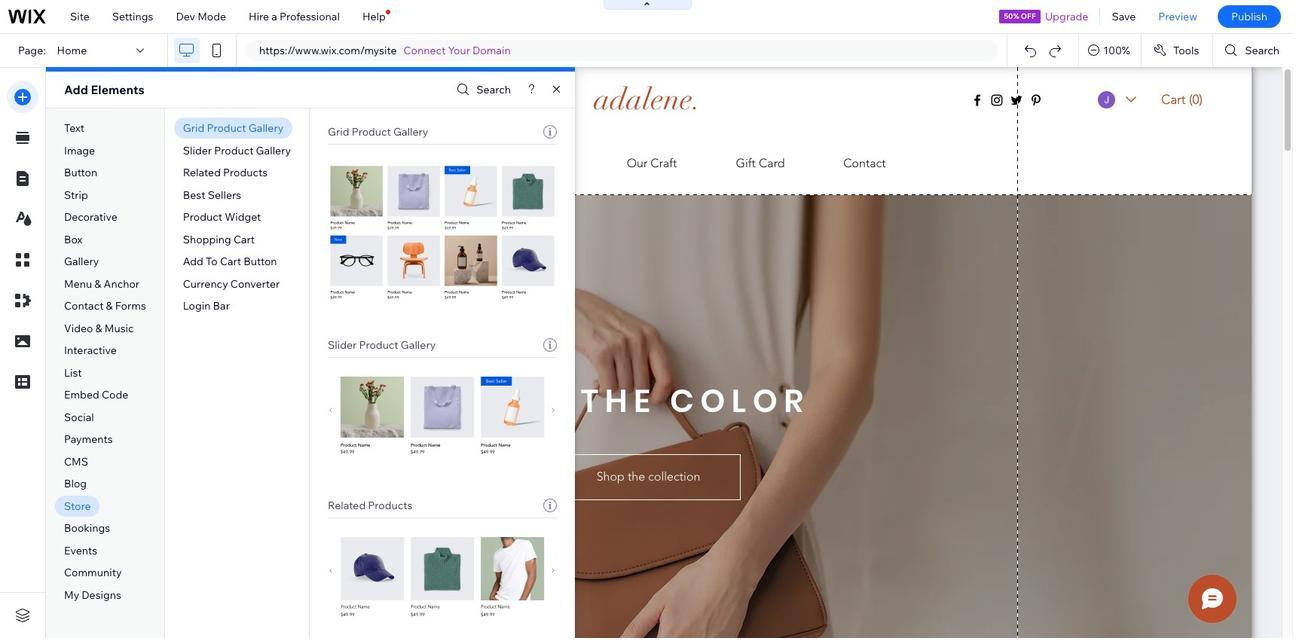 Task type: vqa. For each thing, say whether or not it's contained in the screenshot.
2nd 1 from the bottom
no



Task type: describe. For each thing, give the bounding box(es) containing it.
off
[[1021, 11, 1036, 21]]

best sellers
[[183, 188, 241, 202]]

my designs
[[64, 589, 121, 602]]

connect
[[404, 44, 446, 57]]

forms
[[115, 299, 146, 313]]

1 horizontal spatial search
[[1245, 44, 1280, 57]]

site
[[70, 10, 90, 23]]

a
[[272, 10, 277, 23]]

home
[[57, 44, 87, 57]]

1 vertical spatial slider product gallery
[[328, 338, 436, 352]]

cms
[[64, 455, 88, 469]]

video
[[64, 322, 93, 335]]

save
[[1112, 10, 1136, 23]]

payments
[[64, 433, 113, 447]]

box
[[64, 233, 82, 246]]

currency converter
[[183, 277, 280, 291]]

1 vertical spatial search
[[477, 83, 511, 96]]

currency
[[183, 277, 228, 291]]

1 horizontal spatial grid product gallery
[[328, 125, 428, 139]]

0 vertical spatial button
[[64, 166, 97, 180]]

1 horizontal spatial products
[[368, 499, 413, 513]]

& for contact
[[106, 299, 113, 313]]

0 vertical spatial related products
[[183, 166, 268, 180]]

1 horizontal spatial related
[[328, 499, 366, 513]]

& for video
[[95, 322, 102, 335]]

50% off
[[1004, 11, 1036, 21]]

0 horizontal spatial products
[[223, 166, 268, 180]]

music
[[105, 322, 134, 335]]

1 horizontal spatial search button
[[1214, 34, 1293, 67]]

0 horizontal spatial related
[[183, 166, 221, 180]]

bar
[[213, 299, 230, 313]]

to
[[206, 255, 218, 269]]

1 vertical spatial cart
[[220, 255, 241, 269]]

1 horizontal spatial grid
[[328, 125, 349, 139]]

best
[[183, 188, 205, 202]]

0 horizontal spatial grid
[[183, 121, 204, 135]]

product widget
[[183, 210, 261, 224]]

1 vertical spatial related products
[[328, 499, 413, 513]]

shopping
[[183, 233, 231, 246]]

embed code
[[64, 388, 128, 402]]

embed
[[64, 388, 99, 402]]

image
[[64, 144, 95, 157]]

code
[[102, 388, 128, 402]]

preview
[[1159, 10, 1198, 23]]

dev mode
[[176, 10, 226, 23]]

login
[[183, 299, 211, 313]]

0 vertical spatial cart
[[234, 233, 255, 246]]

help
[[362, 10, 386, 23]]

1 horizontal spatial button
[[244, 255, 277, 269]]

mode
[[198, 10, 226, 23]]

menu & anchor
[[64, 277, 140, 291]]



Task type: locate. For each thing, give the bounding box(es) containing it.
button down image
[[64, 166, 97, 180]]

0 horizontal spatial search button
[[453, 79, 511, 101]]

1 vertical spatial products
[[368, 499, 413, 513]]

save button
[[1101, 0, 1147, 33]]

list
[[64, 366, 82, 380]]

social
[[64, 411, 94, 424]]

& left forms
[[106, 299, 113, 313]]

your
[[448, 44, 470, 57]]

1 vertical spatial related
[[328, 499, 366, 513]]

products
[[223, 166, 268, 180], [368, 499, 413, 513]]

store
[[64, 500, 91, 513]]

&
[[94, 277, 101, 291], [106, 299, 113, 313], [95, 322, 102, 335]]

2 vertical spatial &
[[95, 322, 102, 335]]

1 horizontal spatial slider product gallery
[[328, 338, 436, 352]]

add to cart button
[[183, 255, 277, 269]]

search button
[[1214, 34, 1293, 67], [453, 79, 511, 101]]

add
[[64, 82, 88, 97], [183, 255, 203, 269]]

button up converter
[[244, 255, 277, 269]]

publish
[[1232, 10, 1268, 23]]

video & music
[[64, 322, 134, 335]]

0 vertical spatial related
[[183, 166, 221, 180]]

1 vertical spatial add
[[183, 255, 203, 269]]

https://www.wix.com/mysite connect your domain
[[259, 44, 511, 57]]

dev
[[176, 10, 195, 23]]

1 vertical spatial slider
[[328, 338, 357, 352]]

0 horizontal spatial slider
[[183, 144, 212, 157]]

100% button
[[1080, 34, 1141, 67]]

0 horizontal spatial grid product gallery
[[183, 121, 284, 135]]

100%
[[1104, 44, 1131, 57]]

0 vertical spatial slider product gallery
[[183, 144, 291, 157]]

converter
[[231, 277, 280, 291]]

tools button
[[1142, 34, 1213, 67]]

hire
[[249, 10, 269, 23]]

0 horizontal spatial search
[[477, 83, 511, 96]]

product
[[207, 121, 246, 135], [352, 125, 391, 139], [214, 144, 254, 157], [183, 210, 222, 224], [359, 338, 399, 352]]

upgrade
[[1045, 10, 1089, 23]]

domain
[[473, 44, 511, 57]]

button
[[64, 166, 97, 180], [244, 255, 277, 269]]

blog
[[64, 477, 87, 491]]

strip
[[64, 188, 88, 202]]

& right 'menu'
[[94, 277, 101, 291]]

0 vertical spatial add
[[64, 82, 88, 97]]

login bar
[[183, 299, 230, 313]]

decorative
[[64, 210, 118, 224]]

my
[[64, 589, 79, 602]]

slider
[[183, 144, 212, 157], [328, 338, 357, 352]]

0 vertical spatial &
[[94, 277, 101, 291]]

search button down publish
[[1214, 34, 1293, 67]]

designs
[[82, 589, 121, 602]]

gallery
[[249, 121, 284, 135], [393, 125, 428, 139], [256, 144, 291, 157], [64, 255, 99, 269], [401, 338, 436, 352]]

add left to
[[183, 255, 203, 269]]

shopping cart
[[183, 233, 255, 246]]

professional
[[280, 10, 340, 23]]

bookings
[[64, 522, 110, 536]]

search button down domain
[[453, 79, 511, 101]]

0 horizontal spatial related products
[[183, 166, 268, 180]]

text
[[64, 121, 85, 135]]

add elements
[[64, 82, 145, 97]]

0 horizontal spatial slider product gallery
[[183, 144, 291, 157]]

elements
[[91, 82, 145, 97]]

anchor
[[104, 277, 140, 291]]

grid product gallery
[[183, 121, 284, 135], [328, 125, 428, 139]]

1 vertical spatial button
[[244, 255, 277, 269]]

widget
[[225, 210, 261, 224]]

slider product gallery
[[183, 144, 291, 157], [328, 338, 436, 352]]

0 vertical spatial products
[[223, 166, 268, 180]]

search down domain
[[477, 83, 511, 96]]

preview button
[[1147, 0, 1209, 33]]

search down publish button
[[1245, 44, 1280, 57]]

0 vertical spatial search
[[1245, 44, 1280, 57]]

cart
[[234, 233, 255, 246], [220, 255, 241, 269]]

search
[[1245, 44, 1280, 57], [477, 83, 511, 96]]

1 horizontal spatial related products
[[328, 499, 413, 513]]

1 horizontal spatial add
[[183, 255, 203, 269]]

grid
[[183, 121, 204, 135], [328, 125, 349, 139]]

1 vertical spatial search button
[[453, 79, 511, 101]]

menu
[[64, 277, 92, 291]]

interactive
[[64, 344, 117, 358]]

50%
[[1004, 11, 1020, 21]]

related products
[[183, 166, 268, 180], [328, 499, 413, 513]]

community
[[64, 566, 122, 580]]

events
[[64, 544, 97, 558]]

sellers
[[208, 188, 241, 202]]

contact & forms
[[64, 299, 146, 313]]

add up text
[[64, 82, 88, 97]]

add for add to cart button
[[183, 255, 203, 269]]

tools
[[1174, 44, 1200, 57]]

add for add elements
[[64, 82, 88, 97]]

& right video on the bottom left of page
[[95, 322, 102, 335]]

1 vertical spatial &
[[106, 299, 113, 313]]

0 horizontal spatial add
[[64, 82, 88, 97]]

hire a professional
[[249, 10, 340, 23]]

contact
[[64, 299, 104, 313]]

https://www.wix.com/mysite
[[259, 44, 397, 57]]

& for menu
[[94, 277, 101, 291]]

publish button
[[1218, 5, 1281, 28]]

settings
[[112, 10, 153, 23]]

related
[[183, 166, 221, 180], [328, 499, 366, 513]]

0 horizontal spatial button
[[64, 166, 97, 180]]

0 vertical spatial slider
[[183, 144, 212, 157]]

0 vertical spatial search button
[[1214, 34, 1293, 67]]

1 horizontal spatial slider
[[328, 338, 357, 352]]

cart right to
[[220, 255, 241, 269]]

cart down widget
[[234, 233, 255, 246]]



